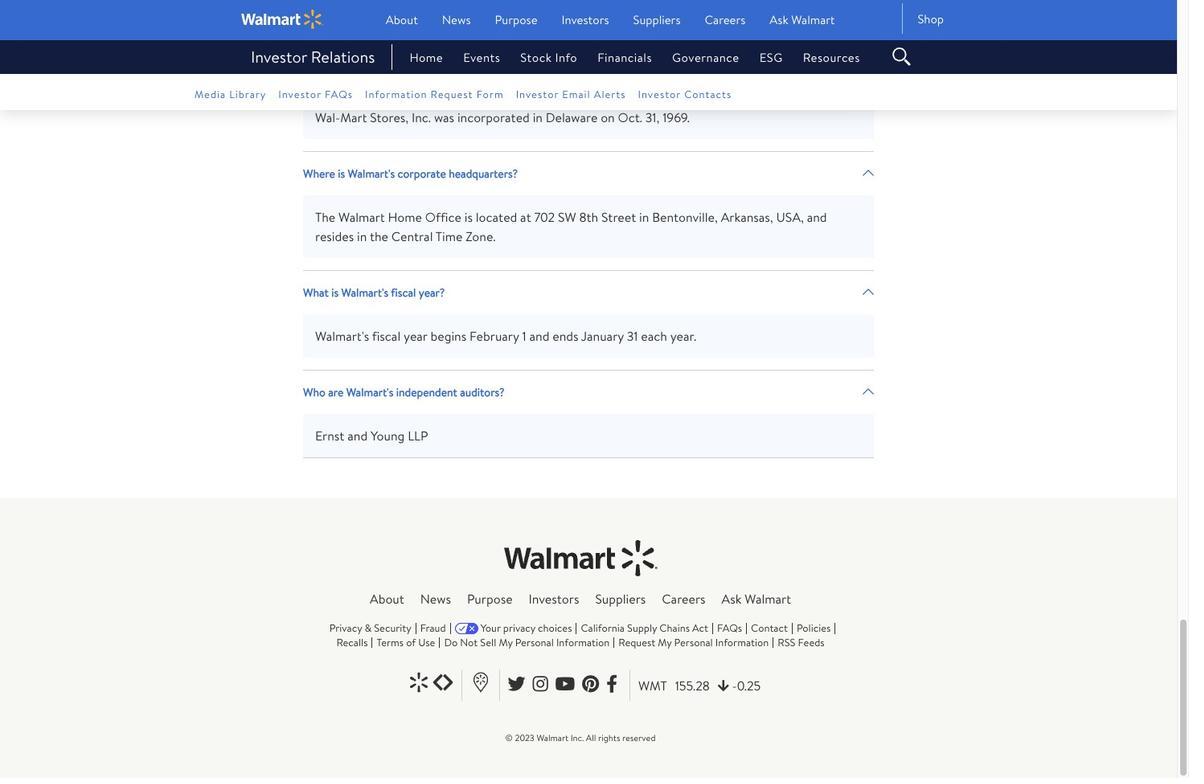 Task type: locate. For each thing, give the bounding box(es) containing it.
in left the
[[357, 228, 367, 246]]

news right 6278) on the left
[[442, 11, 471, 28]]

purpose
[[495, 11, 538, 28], [467, 591, 513, 608]]

1 horizontal spatial was
[[434, 109, 454, 127]]

about link left .
[[386, 11, 418, 28]]

1 vertical spatial careers link
[[662, 591, 706, 608]]

0 vertical spatial about
[[386, 11, 418, 28]]

2 personal from the left
[[674, 636, 713, 650]]

what is walmart's fiscal year? button
[[303, 271, 874, 315]]

chevron up image inside "where is walmart's corporate headquarters?" "dropdown button"
[[863, 168, 874, 180]]

0 vertical spatial suppliers
[[633, 11, 681, 28]]

about
[[386, 11, 418, 28], [370, 591, 404, 608]]

brands image down do not sell my personal information link
[[508, 676, 530, 693]]

31,
[[645, 109, 660, 127]]

investor for investor email alerts
[[516, 87, 559, 101]]

ends
[[553, 328, 579, 345]]

1 horizontal spatial information
[[556, 636, 610, 650]]

1 brands image from the left
[[508, 676, 530, 693]]

walmart's right are
[[346, 385, 394, 401]]

in left delaware
[[533, 109, 543, 127]]

1 horizontal spatial my
[[658, 636, 672, 650]]

1 vertical spatial investors link
[[529, 591, 579, 608]]

investors link
[[562, 11, 609, 28], [529, 591, 579, 608]]

0 vertical spatial ask
[[770, 11, 789, 28]]

incorporated?
[[450, 66, 519, 82]]

careers up governance
[[705, 11, 746, 28]]

purpose for top purpose link
[[495, 11, 538, 28]]

investor faqs link
[[278, 86, 365, 102]]

walmart's left corporate
[[348, 166, 395, 182]]

suppliers link up california
[[595, 591, 646, 608]]

1 vertical spatial investors
[[529, 591, 579, 608]]

investor down walrmat logo with white text
[[251, 46, 307, 68]]

0 vertical spatial fiscal
[[391, 285, 416, 301]]

0 vertical spatial was
[[387, 66, 404, 82]]

menu containing home
[[390, 49, 877, 66]]

about left .
[[386, 11, 418, 28]]

privacy & security
[[329, 621, 411, 636]]

purpose link up the your
[[467, 591, 513, 608]]

0 vertical spatial chevron up image
[[863, 168, 874, 180]]

is right where
[[338, 166, 345, 182]]

email
[[562, 87, 591, 101]]

purpose up the your
[[467, 591, 513, 608]]

media library
[[195, 87, 266, 101]]

central
[[391, 228, 433, 246]]

about inside footer
[[370, 591, 404, 608]]

walmart up the
[[339, 209, 385, 226]]

california supply chains act link
[[581, 621, 708, 636]]

faqs up wal-
[[325, 87, 353, 101]]

walmart's for walmart
[[348, 166, 395, 182]]

ask walmart down 1-
[[770, 11, 835, 28]]

year.
[[670, 328, 696, 345]]

fiscal left year?
[[391, 285, 416, 301]]

choices
[[538, 621, 572, 636]]

investor for investor faqs
[[278, 87, 322, 101]]

ask up faqs link
[[722, 591, 742, 608]]

where
[[354, 66, 384, 82]]

0 vertical spatial ask walmart
[[770, 11, 835, 28]]

purpose inside footer
[[467, 591, 513, 608]]

where is walmart's corporate headquarters? button
[[303, 152, 874, 196]]

main content
[[0, 0, 1177, 499]]

where is walmart's corporate headquarters?
[[303, 166, 518, 182]]

walmart's down the what
[[315, 328, 369, 345]]

suppliers link for bottom purpose link investors link
[[595, 591, 646, 608]]

1 vertical spatial is
[[465, 209, 473, 226]]

news link for bottom purpose link
[[420, 591, 451, 608]]

1 vertical spatial news
[[420, 591, 451, 608]]

1 vertical spatial inc.
[[571, 732, 584, 745]]

2 horizontal spatial in
[[639, 209, 649, 226]]

investors for top purpose link
[[562, 11, 609, 28]]

your
[[481, 621, 501, 636]]

click to open search image
[[889, 49, 913, 61]]

inc. left all
[[571, 732, 584, 745]]

suppliers
[[633, 11, 681, 28], [595, 591, 646, 608]]

california consumer privacy act (ccpa) opt-out icon image
[[455, 624, 478, 635]]

0 vertical spatial careers link
[[705, 11, 746, 28]]

ask walmart up contact
[[722, 591, 791, 608]]

where
[[303, 166, 335, 182]]

1 vertical spatial home
[[388, 209, 422, 226]]

0 vertical spatial about link
[[386, 11, 418, 28]]

inc. down information request form
[[412, 109, 431, 127]]

news link up the fraud link
[[420, 591, 451, 608]]

0 vertical spatial is
[[338, 166, 345, 182]]

0 vertical spatial request
[[431, 87, 473, 101]]

walmart down home link
[[407, 66, 448, 82]]

news for news link associated with top purpose link
[[442, 11, 471, 28]]

your privacy choices link
[[455, 621, 572, 636]]

investors link up info
[[562, 11, 609, 28]]

request left chains
[[619, 636, 656, 650]]

31
[[627, 328, 638, 345]]

0 horizontal spatial personal
[[515, 636, 554, 650]]

1 horizontal spatial ask
[[770, 11, 789, 28]]

walrmat logo with white text image
[[241, 10, 323, 29]]

ask walmart link
[[770, 11, 835, 28], [722, 591, 791, 608]]

investor up the 31, at the right of page
[[638, 87, 681, 101]]

brands image left brands image
[[533, 676, 552, 693]]

1 vertical spatial suppliers link
[[595, 591, 646, 608]]

about link for bottom purpose link
[[370, 591, 404, 608]]

is up zone.
[[465, 209, 473, 226]]

suppliers up california
[[595, 591, 646, 608]]

purpose up the stock
[[495, 11, 538, 28]]

walmart's inside "dropdown button"
[[348, 166, 395, 182]]

0 vertical spatial investors link
[[562, 11, 609, 28]]

investor
[[251, 46, 307, 68], [278, 87, 322, 101], [516, 87, 559, 101], [638, 87, 681, 101]]

in right street
[[639, 209, 649, 226]]

ask walmart link for careers 'link' within footer
[[722, 591, 791, 608]]

0 horizontal spatial request
[[431, 87, 473, 101]]

relations
[[311, 46, 375, 68]]

resources link
[[783, 49, 860, 66]]

0 horizontal spatial inc.
[[412, 109, 431, 127]]

fraud
[[420, 621, 446, 636]]

media library link
[[195, 86, 278, 102]]

investors link up choices
[[529, 591, 579, 608]]

was right where
[[387, 66, 404, 82]]

careers
[[705, 11, 746, 28], [662, 591, 706, 608]]

careers inside footer
[[662, 591, 706, 608]]

main content containing 1-800- walmart (925-6278)
[[0, 0, 1177, 499]]

walmart's right the what
[[341, 285, 389, 301]]

media
[[195, 87, 226, 101]]

1 horizontal spatial inc.
[[571, 732, 584, 745]]

security
[[374, 621, 411, 636]]

0 vertical spatial news link
[[442, 11, 471, 28]]

inc. for was
[[412, 109, 431, 127]]

2 horizontal spatial information
[[715, 636, 769, 650]]

chevron up image for year.
[[863, 287, 874, 299]]

2 vertical spatial in
[[357, 228, 367, 246]]

ask walmart link down 1-
[[770, 11, 835, 28]]

terms of use link
[[377, 636, 435, 650]]

careers link up chains
[[662, 591, 706, 608]]

news
[[442, 11, 471, 28], [420, 591, 451, 608]]

investors up info
[[562, 11, 609, 28]]

1
[[522, 328, 526, 345]]

my right supply
[[658, 636, 672, 650]]

suppliers inside footer
[[595, 591, 646, 608]]

chevron up image
[[863, 168, 874, 180], [863, 287, 874, 299], [863, 387, 874, 398]]

and right when
[[334, 66, 351, 82]]

investors link for top purpose link
[[562, 11, 609, 28]]

and inside the walmart home office is located at 702 sw 8th street in bentonville, arkansas, usa, and resides in the central time zone.
[[807, 209, 827, 226]]

0 vertical spatial inc.
[[412, 109, 431, 127]]

my
[[499, 636, 513, 650], [658, 636, 672, 650]]

privacy
[[503, 621, 536, 636]]

footer
[[0, 499, 1177, 778]]

esg link
[[739, 49, 783, 66]]

request left "form"
[[431, 87, 473, 101]]

news inside footer
[[420, 591, 451, 608]]

ask walmart for investors link corresponding to top purpose link
[[770, 11, 835, 28]]

on
[[601, 109, 615, 127]]

information up brands image
[[556, 636, 610, 650]]

brands image left wmt at bottom
[[607, 676, 622, 693]]

is
[[338, 166, 345, 182], [465, 209, 473, 226], [331, 285, 339, 301]]

was
[[387, 66, 404, 82], [434, 109, 454, 127]]

fiscal left year
[[372, 328, 401, 345]]

0 vertical spatial faqs
[[325, 87, 353, 101]]

and right usa,
[[807, 209, 827, 226]]

menu
[[390, 49, 877, 66]]

suppliers link for investors link corresponding to top purpose link
[[633, 11, 681, 28]]

0.25
[[737, 677, 761, 695]]

what is walmart's fiscal year?
[[303, 285, 445, 301]]

© 2023 walmart inc. all rights reserved
[[505, 732, 656, 745]]

is right the what
[[331, 285, 339, 301]]

careers link inside footer
[[662, 591, 706, 608]]

the walmart home office is located at 702 sw 8th street in bentonville, arkansas, usa, and resides in the central time zone.
[[315, 209, 827, 246]]

about for about link related to top purpose link
[[386, 11, 418, 28]]

3 chevron up image from the top
[[863, 387, 874, 398]]

1 personal from the left
[[515, 636, 554, 650]]

home up central
[[388, 209, 422, 226]]

careers link for suppliers link for investors link corresponding to top purpose link
[[705, 11, 746, 28]]

purpose link up the stock
[[495, 11, 538, 28]]

1 chevron up image from the top
[[863, 168, 874, 180]]

about link up security
[[370, 591, 404, 608]]

0 vertical spatial ask walmart link
[[770, 11, 835, 28]]

1 vertical spatial fiscal
[[372, 328, 401, 345]]

faqs inside footer
[[717, 621, 742, 636]]

investor email alerts link
[[516, 86, 638, 102]]

inc.
[[412, 109, 431, 127], [571, 732, 584, 745]]

esg
[[760, 49, 783, 66]]

year
[[404, 328, 428, 345]]

personal
[[515, 636, 554, 650], [674, 636, 713, 650]]

0 horizontal spatial information
[[365, 87, 427, 101]]

news link right 6278) on the left
[[442, 11, 471, 28]]

walmart's fiscal year begins february 1 and ends january 31 each year.
[[315, 328, 696, 345]]

purpose for bottom purpose link
[[467, 591, 513, 608]]

1 vertical spatial about
[[370, 591, 404, 608]]

0 horizontal spatial faqs
[[325, 87, 353, 101]]

2 vertical spatial chevron up image
[[863, 387, 874, 398]]

rss
[[778, 636, 796, 650]]

careers for bottom purpose link investors link
[[662, 591, 706, 608]]

investor email alerts
[[516, 87, 626, 101]]

0 vertical spatial home
[[410, 49, 443, 66]]

0 vertical spatial suppliers link
[[633, 11, 681, 28]]

february
[[470, 328, 519, 345]]

1 vertical spatial about link
[[370, 591, 404, 608]]

ask walmart link up contact
[[722, 591, 791, 608]]

0 vertical spatial careers
[[705, 11, 746, 28]]

0 vertical spatial purpose
[[495, 11, 538, 28]]

california
[[581, 621, 625, 636]]

brands image right brands image
[[582, 676, 603, 693]]

investors inside footer
[[529, 591, 579, 608]]

investor down when
[[278, 87, 322, 101]]

news up the fraud link
[[420, 591, 451, 608]]

investors link for bottom purpose link
[[529, 591, 579, 608]]

careers link up governance
[[705, 11, 746, 28]]

library
[[229, 87, 266, 101]]

ask walmart inside footer
[[722, 591, 791, 608]]

sell
[[480, 636, 496, 650]]

1 vertical spatial faqs
[[717, 621, 742, 636]]

delaware
[[546, 109, 598, 127]]

usa,
[[776, 209, 804, 226]]

1 vertical spatial purpose
[[467, 591, 513, 608]]

recalls
[[336, 636, 368, 650]]

0 horizontal spatial was
[[387, 66, 404, 82]]

1 vertical spatial in
[[639, 209, 649, 226]]

faqs inside main content
[[325, 87, 353, 101]]

suppliers link up financials
[[633, 11, 681, 28]]

1-800- walmart (925-6278)
[[315, 0, 830, 27]]

feeds
[[798, 636, 825, 650]]

investor faqs
[[278, 87, 353, 101]]

fiscal
[[391, 285, 416, 301], [372, 328, 401, 345]]

1-800- walmart (925-6278) link
[[315, 0, 830, 27]]

0 horizontal spatial my
[[499, 636, 513, 650]]

1 vertical spatial suppliers
[[595, 591, 646, 608]]

faqs right act
[[717, 621, 742, 636]]

careers for investors link corresponding to top purpose link
[[705, 11, 746, 28]]

2 chevron up image from the top
[[863, 287, 874, 299]]

suppliers up financials
[[633, 11, 681, 28]]

brands image
[[555, 676, 579, 693]]

careers up chains
[[662, 591, 706, 608]]

1 vertical spatial ask walmart link
[[722, 591, 791, 608]]

1 vertical spatial was
[[434, 109, 454, 127]]

home up the "when and where was walmart incorporated?"
[[410, 49, 443, 66]]

is inside dropdown button
[[331, 285, 339, 301]]

0 vertical spatial investors
[[562, 11, 609, 28]]

investor for investor relations
[[251, 46, 307, 68]]

about link for top purpose link
[[386, 11, 418, 28]]

reserved
[[622, 732, 656, 745]]

financials
[[598, 49, 652, 66]]

0 horizontal spatial ask
[[722, 591, 742, 608]]

1 horizontal spatial faqs
[[717, 621, 742, 636]]

was down information request form link
[[434, 109, 454, 127]]

investor contacts link
[[638, 86, 744, 102]]

are
[[328, 385, 344, 401]]

is inside "dropdown button"
[[338, 166, 345, 182]]

information up the -0.25
[[715, 636, 769, 650]]

chevron up image inside what is walmart's fiscal year? dropdown button
[[863, 287, 874, 299]]

information up stores,
[[365, 87, 427, 101]]

investors for bottom purpose link
[[529, 591, 579, 608]]

in
[[533, 109, 543, 127], [639, 209, 649, 226], [357, 228, 367, 246]]

llp
[[408, 427, 428, 445]]

my right sell at the left bottom of the page
[[499, 636, 513, 650]]

1 vertical spatial ask walmart
[[722, 591, 791, 608]]

home
[[410, 49, 443, 66], [388, 209, 422, 226]]

about up security
[[370, 591, 404, 608]]

contact
[[751, 621, 788, 636]]

2 my from the left
[[658, 636, 672, 650]]

1 vertical spatial careers
[[662, 591, 706, 608]]

1 vertical spatial ask
[[722, 591, 742, 608]]

1 vertical spatial news link
[[420, 591, 451, 608]]

information
[[365, 87, 427, 101], [556, 636, 610, 650], [715, 636, 769, 650]]

0 horizontal spatial in
[[357, 228, 367, 246]]

2 vertical spatial is
[[331, 285, 339, 301]]

ask up esg
[[770, 11, 789, 28]]

investors up choices
[[529, 591, 579, 608]]

is for year
[[331, 285, 339, 301]]

1969.
[[663, 109, 690, 127]]

1 horizontal spatial personal
[[674, 636, 713, 650]]

1 vertical spatial chevron up image
[[863, 287, 874, 299]]

brands image
[[508, 676, 530, 693], [533, 676, 552, 693], [582, 676, 603, 693], [607, 676, 622, 693]]

1 vertical spatial request
[[619, 636, 656, 650]]

investor down the stock
[[516, 87, 559, 101]]

0 vertical spatial in
[[533, 109, 543, 127]]

time
[[436, 228, 463, 246]]

0 vertical spatial news
[[442, 11, 471, 28]]



Task type: describe. For each thing, give the bounding box(es) containing it.
act
[[692, 621, 708, 636]]

1 horizontal spatial request
[[619, 636, 656, 650]]

when and where was walmart incorporated? button
[[303, 53, 874, 96]]

zone.
[[466, 228, 496, 246]]

-0.25
[[729, 677, 761, 695]]

california supply chains act
[[581, 621, 708, 636]]

walmart inside the walmart home office is located at 702 sw 8th street in bentonville, arkansas, usa, and resides in the central time zone.
[[339, 209, 385, 226]]

suppliers for bottom purpose link
[[595, 591, 646, 608]]

walmart right 2023
[[537, 732, 569, 745]]

walmart down 800-
[[791, 11, 835, 28]]

was inside dropdown button
[[387, 66, 404, 82]]

and inside dropdown button
[[334, 66, 351, 82]]

walmart's for and
[[346, 385, 394, 401]]

1 vertical spatial purpose link
[[467, 591, 513, 608]]

chevron up image inside who are walmart's independent auditors? dropdown button
[[863, 387, 874, 398]]

fiscal inside dropdown button
[[391, 285, 416, 301]]

stores,
[[370, 109, 409, 127]]

faqs link
[[717, 621, 742, 636]]

headquarters?
[[449, 166, 518, 182]]

inc. for all
[[571, 732, 584, 745]]

ask walmart link for careers 'link' related to suppliers link for investors link corresponding to top purpose link
[[770, 11, 835, 28]]

-
[[732, 677, 737, 695]]

at
[[520, 209, 531, 226]]

walmart inside dropdown button
[[407, 66, 448, 82]]

chevron up image for in
[[863, 168, 874, 180]]

located
[[476, 209, 517, 226]]

information request form
[[365, 87, 504, 101]]

4 brands image from the left
[[607, 676, 622, 693]]

use
[[418, 636, 435, 650]]

year?
[[419, 285, 445, 301]]

shop link
[[903, 10, 944, 27]]

governance
[[672, 49, 739, 66]]

corporate
[[398, 166, 446, 182]]

1-
[[793, 0, 802, 8]]

fraud link
[[420, 621, 446, 636]]

events link
[[443, 49, 500, 66]]

policies recalls
[[336, 621, 831, 650]]

stock info link
[[500, 49, 578, 66]]

resources
[[803, 49, 860, 66]]

street
[[602, 209, 636, 226]]

news for news link associated with bottom purpose link
[[420, 591, 451, 608]]

auditors?
[[460, 385, 505, 401]]

rss feeds link
[[778, 636, 825, 650]]

and right ernst
[[348, 427, 368, 445]]

footer containing about
[[0, 499, 1177, 778]]

shop
[[918, 10, 944, 27]]

the
[[315, 209, 335, 226]]

home inside the walmart home office is located at 702 sw 8th street in bentonville, arkansas, usa, and resides in the central time zone.
[[388, 209, 422, 226]]

do not sell my personal information
[[444, 636, 610, 650]]

0 vertical spatial purpose link
[[495, 11, 538, 28]]

news link for top purpose link
[[442, 11, 471, 28]]

ernst
[[315, 427, 345, 445]]

walmart's for fiscal
[[341, 285, 389, 301]]

investor relations
[[251, 46, 375, 68]]

8th
[[579, 209, 598, 226]]

walmart up contact
[[745, 591, 791, 608]]

wmt 155.28
[[638, 677, 710, 695]]

contacts
[[684, 87, 732, 101]]

form
[[477, 87, 504, 101]]

155.28
[[675, 677, 710, 695]]

ask walmart for bottom purpose link investors link
[[722, 591, 791, 608]]

alerts
[[594, 87, 626, 101]]

terms of use
[[377, 636, 435, 650]]

walmart
[[315, 9, 376, 27]]

who
[[303, 385, 326, 401]]

wmt
[[638, 677, 667, 695]]

governance link
[[652, 49, 739, 66]]

info
[[555, 49, 578, 66]]

(925-
[[379, 9, 409, 27]]

resides
[[315, 228, 354, 246]]

recalls link
[[336, 636, 368, 650]]

chains
[[660, 621, 690, 636]]

the
[[370, 228, 388, 246]]

information request form link
[[365, 86, 516, 102]]

your privacy choices
[[478, 621, 572, 636]]

who are walmart's independent auditors? button
[[303, 371, 874, 414]]

702
[[534, 209, 555, 226]]

policies link
[[797, 621, 831, 636]]

and right 1
[[529, 328, 550, 345]]

2 brands image from the left
[[533, 676, 552, 693]]

not
[[460, 636, 478, 650]]

request my personal information link
[[619, 636, 769, 650]]

privacy
[[329, 621, 362, 636]]

investor for investor contacts
[[638, 87, 681, 101]]

contact link
[[751, 621, 788, 636]]

when
[[303, 66, 331, 82]]

1 my from the left
[[499, 636, 513, 650]]

mart
[[340, 109, 367, 127]]

what
[[303, 285, 329, 301]]

wal-mart stores, inc. was incorporated in delaware on oct. 31, 1969.
[[315, 109, 690, 127]]

about for about link related to bottom purpose link
[[370, 591, 404, 608]]

is inside the walmart home office is located at 702 sw 8th street in bentonville, arkansas, usa, and resides in the central time zone.
[[465, 209, 473, 226]]

office
[[425, 209, 461, 226]]

suppliers for top purpose link
[[633, 11, 681, 28]]

all
[[586, 732, 596, 745]]

is for home
[[338, 166, 345, 182]]

rights
[[598, 732, 620, 745]]

when and where was walmart incorporated?
[[303, 66, 519, 82]]

stock
[[520, 49, 552, 66]]

each
[[641, 328, 667, 345]]

chevron up image
[[863, 69, 874, 80]]

privacy & security link
[[329, 621, 411, 636]]

bentonville,
[[652, 209, 718, 226]]

wal-
[[315, 109, 340, 127]]

policies
[[797, 621, 831, 636]]

logo for walmart in black image
[[504, 541, 657, 577]]

careers link for bottom purpose link investors link's suppliers link
[[662, 591, 706, 608]]

1 horizontal spatial in
[[533, 109, 543, 127]]

3 brands image from the left
[[582, 676, 603, 693]]

oct.
[[618, 109, 642, 127]]



Task type: vqa. For each thing, say whether or not it's contained in the screenshot.
Investors for the topmost News link "Investors" link
yes



